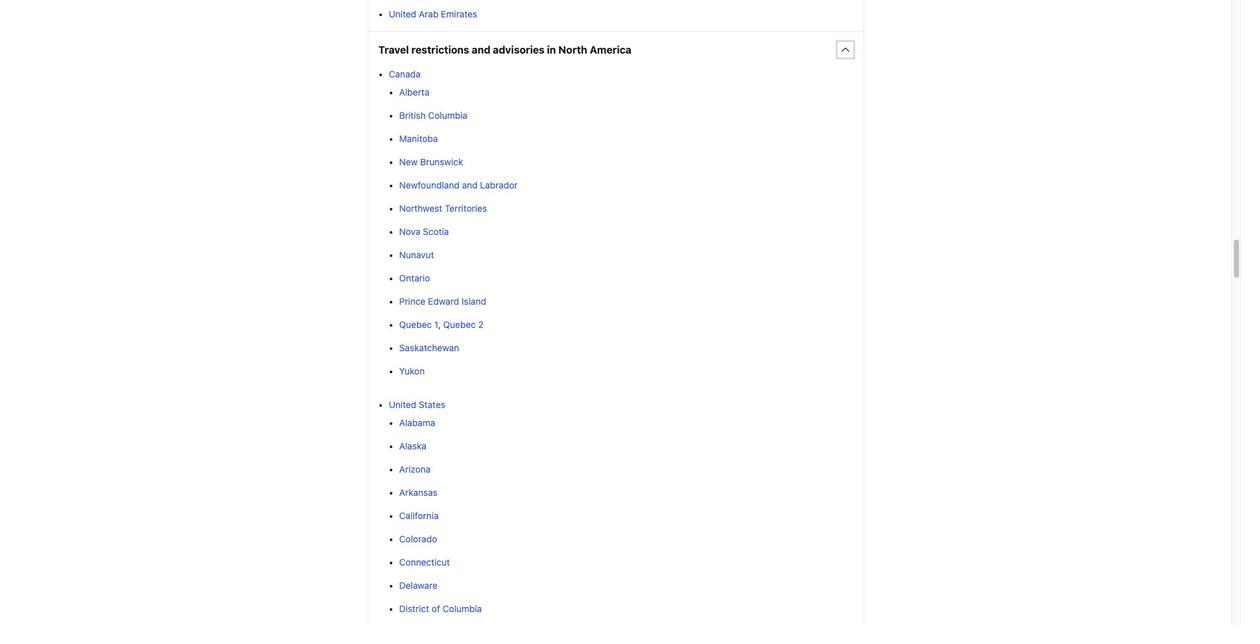 Task type: describe. For each thing, give the bounding box(es) containing it.
british columbia link
[[399, 110, 468, 121]]

prince edward island
[[399, 296, 486, 307]]

northwest
[[399, 203, 442, 214]]

united states link
[[389, 400, 446, 411]]

united arab emirates
[[389, 8, 477, 19]]

new
[[399, 157, 418, 168]]

alabama link
[[399, 418, 435, 429]]

colorado
[[399, 534, 437, 545]]

saskatchewan link
[[399, 343, 459, 354]]

british columbia
[[399, 110, 468, 121]]

arizona
[[399, 464, 431, 475]]

1
[[434, 320, 439, 331]]

prince
[[399, 296, 426, 307]]

canada
[[389, 69, 421, 80]]

2 quebec from the left
[[443, 320, 476, 331]]

northwest territories link
[[399, 203, 487, 214]]

scotia
[[423, 226, 449, 237]]

arkansas link
[[399, 488, 438, 499]]

travel restrictions and advisories in north america
[[379, 44, 632, 56]]

1 vertical spatial columbia
[[443, 604, 482, 615]]

yukon link
[[399, 366, 425, 377]]

in
[[547, 44, 556, 56]]

delaware link
[[399, 581, 438, 592]]

arizona link
[[399, 464, 431, 475]]

connecticut
[[399, 558, 450, 569]]

2
[[478, 320, 484, 331]]

,
[[439, 320, 441, 331]]

united for united arab emirates
[[389, 8, 417, 19]]

british
[[399, 110, 426, 121]]

canada link
[[389, 69, 421, 80]]

territories
[[445, 203, 487, 214]]

quebec 2 link
[[443, 320, 484, 331]]

yukon
[[399, 366, 425, 377]]

quebec 1 , quebec 2
[[399, 320, 484, 331]]

1 quebec from the left
[[399, 320, 432, 331]]

district of columbia
[[399, 604, 482, 615]]

brunswick
[[420, 157, 463, 168]]

california
[[399, 511, 439, 522]]

and inside dropdown button
[[472, 44, 491, 56]]

nova
[[399, 226, 421, 237]]

states
[[419, 400, 446, 411]]

united for united states
[[389, 400, 417, 411]]

travel restrictions and advisories in north america button
[[368, 32, 864, 68]]



Task type: locate. For each thing, give the bounding box(es) containing it.
columbia
[[428, 110, 468, 121], [443, 604, 482, 615]]

0 vertical spatial united
[[389, 8, 417, 19]]

of
[[432, 604, 440, 615]]

new brunswick
[[399, 157, 463, 168]]

arkansas
[[399, 488, 438, 499]]

new brunswick link
[[399, 157, 463, 168]]

0 horizontal spatial quebec
[[399, 320, 432, 331]]

and left advisories on the top left
[[472, 44, 491, 56]]

united left arab
[[389, 8, 417, 19]]

northwest territories
[[399, 203, 487, 214]]

united
[[389, 8, 417, 19], [389, 400, 417, 411]]

alberta
[[399, 87, 430, 98]]

district of columbia link
[[399, 604, 482, 615]]

manitoba link
[[399, 133, 438, 144]]

alberta link
[[399, 87, 430, 98]]

connecticut link
[[399, 558, 450, 569]]

alaska link
[[399, 441, 427, 452]]

newfoundland and labrador link
[[399, 180, 518, 191]]

ontario
[[399, 273, 430, 284]]

america
[[590, 44, 632, 56]]

arab
[[419, 8, 439, 19]]

manitoba
[[399, 133, 438, 144]]

united arab emirates link
[[389, 8, 477, 19]]

california link
[[399, 511, 439, 522]]

1 vertical spatial united
[[389, 400, 417, 411]]

ontario link
[[399, 273, 430, 284]]

quebec 1 link
[[399, 320, 439, 331]]

and
[[472, 44, 491, 56], [462, 180, 478, 191]]

quebec
[[399, 320, 432, 331], [443, 320, 476, 331]]

columbia right british
[[428, 110, 468, 121]]

0 vertical spatial and
[[472, 44, 491, 56]]

restrictions
[[412, 44, 469, 56]]

newfoundland and labrador
[[399, 180, 518, 191]]

district
[[399, 604, 429, 615]]

island
[[462, 296, 486, 307]]

colorado link
[[399, 534, 437, 545]]

labrador
[[480, 180, 518, 191]]

united up alabama
[[389, 400, 417, 411]]

travel
[[379, 44, 409, 56]]

1 horizontal spatial quebec
[[443, 320, 476, 331]]

1 vertical spatial and
[[462, 180, 478, 191]]

and up territories
[[462, 180, 478, 191]]

emirates
[[441, 8, 477, 19]]

1 united from the top
[[389, 8, 417, 19]]

columbia right of
[[443, 604, 482, 615]]

edward
[[428, 296, 459, 307]]

2 united from the top
[[389, 400, 417, 411]]

delaware
[[399, 581, 438, 592]]

nova scotia link
[[399, 226, 449, 237]]

alaska
[[399, 441, 427, 452]]

advisories
[[493, 44, 545, 56]]

nunavut link
[[399, 250, 434, 261]]

united states
[[389, 400, 446, 411]]

quebec left 1
[[399, 320, 432, 331]]

prince edward island link
[[399, 296, 486, 307]]

quebec right ,
[[443, 320, 476, 331]]

nova scotia
[[399, 226, 449, 237]]

newfoundland
[[399, 180, 460, 191]]

0 vertical spatial columbia
[[428, 110, 468, 121]]

alabama
[[399, 418, 435, 429]]

nunavut
[[399, 250, 434, 261]]

north
[[559, 44, 588, 56]]

saskatchewan
[[399, 343, 459, 354]]



Task type: vqa. For each thing, say whether or not it's contained in the screenshot.
adult (age 12+) us$19.41
no



